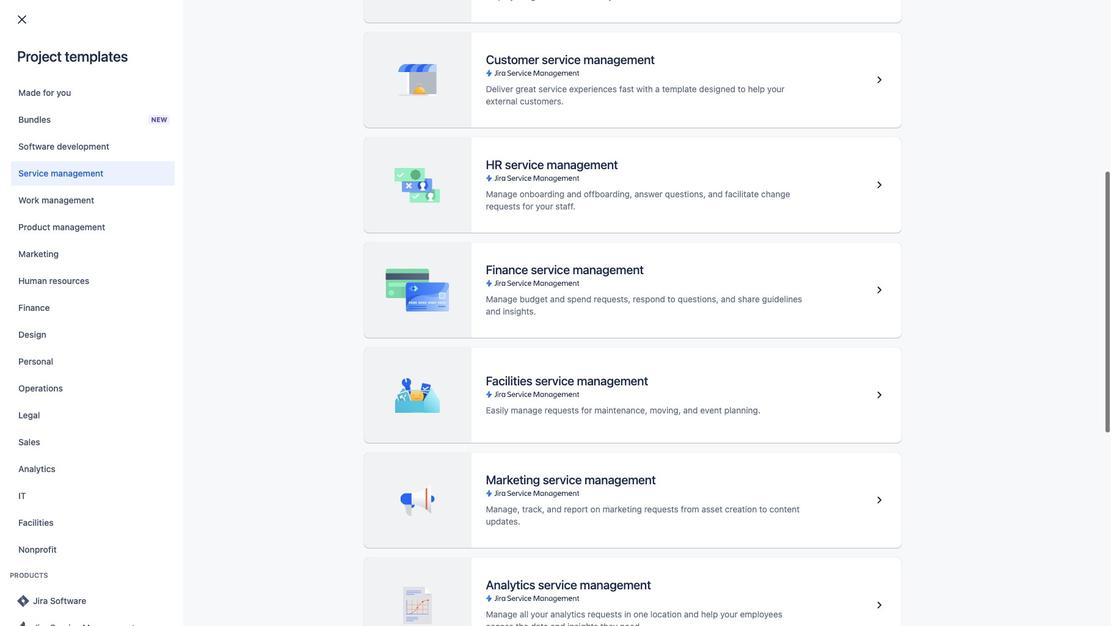 Task type: describe. For each thing, give the bounding box(es) containing it.
nova project
[[72, 265, 122, 275]]

operations button
[[11, 376, 175, 401]]

choose jira products
[[177, 90, 261, 100]]

team-managed software for star project-1374 image
[[328, 295, 426, 305]]

management for marketing service management
[[584, 473, 656, 487]]

managed for nova project
[[353, 266, 390, 276]]

manage, track, and report on marketing requests from asset creation to content updates.
[[486, 504, 800, 526]]

marketing for marketing service management
[[486, 473, 540, 487]]

star project-1374 image
[[29, 293, 43, 308]]

market
[[96, 148, 123, 158]]

legal
[[18, 410, 40, 420]]

team-managed software for star goodmorning image
[[328, 178, 426, 188]]

share
[[738, 294, 760, 304]]

your inside deliver great service experiences fast with a template designed to help your external customers.
[[767, 84, 785, 94]]

manage budget and spend requests, respond to questions, and share guidelines and insights.
[[486, 294, 802, 316]]

all
[[520, 609, 528, 619]]

in
[[624, 609, 631, 619]]

customer service management
[[486, 53, 655, 67]]

sales
[[18, 437, 40, 447]]

software development button
[[11, 134, 175, 159]]

create banner
[[0, 0, 1111, 34]]

new
[[151, 115, 167, 123]]

product management button
[[11, 215, 175, 239]]

actions
[[832, 123, 862, 133]]

team- for go to market sample
[[328, 148, 353, 159]]

for inside manage onboarding and offboarding, answer questions, and facilitate change requests for your staff.
[[522, 201, 533, 211]]

service for analytics
[[538, 578, 577, 592]]

facilities for facilities service management
[[486, 374, 532, 388]]

management for customer service management
[[583, 53, 655, 67]]

team-managed business
[[328, 148, 427, 159]]

finance service management
[[486, 263, 644, 277]]

managed for goodmorning
[[353, 178, 390, 188]]

product management
[[18, 222, 105, 232]]

finance for finance
[[18, 302, 50, 313]]

operations
[[18, 383, 63, 393]]

go to market sample
[[72, 148, 154, 158]]

service management button
[[11, 161, 175, 186]]

management for hr service management
[[547, 158, 618, 172]]

star nacho prod image
[[29, 235, 43, 249]]

your left employees
[[720, 609, 738, 619]]

facilities service management image
[[872, 388, 887, 403]]

goodmorning link
[[52, 176, 221, 191]]

location
[[650, 609, 682, 619]]

work management button
[[11, 188, 175, 213]]

software for star nova project image
[[392, 266, 426, 276]]

and left "facilitate"
[[708, 189, 723, 199]]

hr service management
[[486, 158, 618, 172]]

planning.
[[724, 405, 760, 415]]

finance button
[[11, 296, 175, 320]]

your inside manage onboarding and offboarding, answer questions, and facilitate change requests for your staff.
[[536, 201, 553, 211]]

the
[[516, 621, 528, 626]]

3 team- from the top
[[328, 207, 353, 217]]

facilities for facilities
[[18, 517, 54, 528]]

2 software from the top
[[392, 207, 426, 217]]

one
[[633, 609, 648, 619]]

go
[[72, 148, 83, 158]]

spend
[[567, 294, 591, 304]]

requests inside manage, track, and report on marketing requests from asset creation to content updates.
[[644, 504, 679, 514]]

go to market sample link
[[52, 147, 221, 161]]

management inside button
[[53, 222, 105, 232]]

updates.
[[486, 516, 520, 526]]

questions, inside manage budget and spend requests, respond to questions, and share guidelines and insights.
[[678, 294, 719, 304]]

manage onboarding and offboarding, answer questions, and facilitate change requests for your staff.
[[486, 189, 790, 211]]

analytics service management image
[[872, 598, 887, 613]]

legal button
[[11, 403, 175, 428]]

requests inside manage onboarding and offboarding, answer questions, and facilitate change requests for your staff.
[[486, 201, 520, 211]]

manage
[[511, 405, 542, 415]]

for inside button
[[43, 87, 54, 98]]

from
[[681, 504, 699, 514]]

primary element
[[7, 0, 869, 34]]

design button
[[11, 322, 175, 347]]

to inside manage, track, and report on marketing requests from asset creation to content updates.
[[759, 504, 767, 514]]

previous image
[[27, 333, 42, 348]]

jira software
[[33, 596, 86, 606]]

management inside 'button'
[[42, 195, 94, 205]]

with
[[636, 84, 653, 94]]

human resources
[[18, 275, 89, 286]]

create
[[452, 11, 479, 22]]

answer
[[634, 189, 663, 199]]

create button
[[444, 7, 486, 27]]

resources
[[49, 275, 89, 286]]

more actions
[[810, 123, 862, 133]]

service for customer
[[542, 53, 581, 67]]

back to projects image
[[15, 12, 29, 27]]

software development
[[18, 141, 109, 151]]

sample
[[125, 148, 154, 158]]

and down analytics
[[550, 621, 565, 626]]

change
[[761, 189, 790, 199]]

name button
[[48, 121, 93, 135]]

experiences
[[569, 84, 617, 94]]

onboarding
[[520, 189, 564, 199]]

human
[[18, 275, 47, 286]]

hr
[[486, 158, 502, 172]]

guidelines
[[762, 294, 802, 304]]

analytics service management
[[486, 578, 651, 592]]

great
[[516, 84, 536, 94]]

customers.
[[520, 96, 564, 106]]

nonprofit button
[[11, 537, 175, 562]]

service
[[18, 168, 48, 178]]

management for facilities service management
[[577, 374, 648, 388]]

nonprofit
[[18, 544, 57, 555]]

staff.
[[555, 201, 575, 211]]

name
[[52, 123, 76, 133]]

made for you button
[[11, 81, 175, 105]]

choose
[[177, 90, 207, 100]]

data
[[531, 621, 548, 626]]

marketing service management image
[[872, 493, 887, 508]]

analytics for analytics service management
[[486, 578, 535, 592]]

moving,
[[650, 405, 681, 415]]

project templates
[[17, 48, 128, 65]]

it button
[[11, 484, 175, 508]]

requests inside "manage all your analytics requests in one location and help your employees access the data and insights they need."
[[588, 609, 622, 619]]



Task type: locate. For each thing, give the bounding box(es) containing it.
1 horizontal spatial finance
[[486, 263, 528, 277]]

respond
[[633, 294, 665, 304]]

0 horizontal spatial marketing
[[18, 249, 59, 259]]

star goodmorning image
[[29, 176, 43, 191]]

budget
[[520, 294, 548, 304]]

3 manage from the top
[[486, 609, 517, 619]]

1 vertical spatial product
[[328, 236, 359, 247]]

management for finance service management
[[573, 263, 644, 277]]

product inside button
[[18, 222, 50, 232]]

for left you
[[43, 87, 54, 98]]

project
[[17, 48, 62, 65], [94, 265, 122, 275]]

star nova project image
[[29, 264, 43, 279]]

your up 'data'
[[531, 609, 548, 619]]

service for hr
[[505, 158, 544, 172]]

0 vertical spatial product
[[18, 222, 50, 232]]

0 vertical spatial questions,
[[665, 189, 706, 199]]

requests down facilities service management
[[545, 405, 579, 415]]

analytics
[[550, 609, 585, 619]]

star go to market sample image
[[29, 147, 43, 161]]

and inside manage, track, and report on marketing requests from asset creation to content updates.
[[547, 504, 562, 514]]

and left insights.
[[486, 306, 501, 316]]

product for product discovery
[[328, 236, 359, 247]]

manage down hr
[[486, 189, 517, 199]]

1 manage from the top
[[486, 189, 517, 199]]

help right designed
[[748, 84, 765, 94]]

made for you
[[18, 87, 71, 98]]

fast
[[619, 84, 634, 94]]

facilities up easily
[[486, 374, 532, 388]]

questions, inside manage onboarding and offboarding, answer questions, and facilitate change requests for your staff.
[[665, 189, 706, 199]]

marketing for marketing
[[18, 249, 59, 259]]

and
[[567, 189, 581, 199], [708, 189, 723, 199], [550, 294, 565, 304], [721, 294, 736, 304], [486, 306, 501, 316], [683, 405, 698, 415], [547, 504, 562, 514], [684, 609, 699, 619], [550, 621, 565, 626]]

1 vertical spatial facilities
[[18, 517, 54, 528]]

for left maintenance,
[[581, 405, 592, 415]]

work management
[[18, 195, 94, 205]]

1 horizontal spatial jira
[[209, 90, 224, 100]]

service
[[542, 53, 581, 67], [538, 84, 567, 94], [505, 158, 544, 172], [531, 263, 570, 277], [535, 374, 574, 388], [543, 473, 582, 487], [538, 578, 577, 592]]

finance service management image
[[872, 283, 887, 297]]

human resources button
[[11, 269, 175, 293]]

analytics for analytics
[[18, 464, 55, 474]]

2 horizontal spatial for
[[581, 405, 592, 415]]

0 vertical spatial marketing
[[18, 249, 59, 259]]

management up maintenance,
[[577, 374, 648, 388]]

service up "budget"
[[531, 263, 570, 277]]

0 vertical spatial jira
[[209, 90, 224, 100]]

lead button
[[485, 121, 525, 135]]

personal button
[[11, 349, 175, 374]]

templates
[[65, 48, 128, 65]]

management down go
[[51, 168, 103, 178]]

hr service management image
[[872, 178, 887, 192]]

software inside button
[[18, 141, 55, 151]]

service down create "banner"
[[542, 53, 581, 67]]

management up requests,
[[573, 263, 644, 277]]

and left event
[[683, 405, 698, 415]]

analytics down sales
[[18, 464, 55, 474]]

service for facilities
[[535, 374, 574, 388]]

1 horizontal spatial for
[[522, 201, 533, 211]]

facilitate
[[725, 189, 759, 199]]

to left content
[[759, 504, 767, 514]]

maintenance,
[[594, 405, 647, 415]]

help inside deliver great service experiences fast with a template designed to help your external customers.
[[748, 84, 765, 94]]

management up fast
[[583, 53, 655, 67]]

Search Projects text field
[[26, 87, 145, 104]]

facilities up the nonprofit
[[18, 517, 54, 528]]

your right designed
[[767, 84, 785, 94]]

projects
[[24, 50, 76, 67]]

project right nova
[[94, 265, 122, 275]]

5 team- from the top
[[328, 295, 353, 305]]

marketing service management
[[486, 473, 656, 487]]

1 horizontal spatial analytics
[[486, 578, 535, 592]]

to inside deliver great service experiences fast with a template designed to help your external customers.
[[738, 84, 746, 94]]

0 vertical spatial software
[[18, 141, 55, 151]]

1 horizontal spatial product
[[328, 236, 359, 247]]

finance
[[486, 263, 528, 277], [18, 302, 50, 313]]

2 managed from the top
[[353, 178, 390, 188]]

1 vertical spatial for
[[522, 201, 533, 211]]

manage for analytics
[[486, 609, 517, 619]]

0 horizontal spatial analytics
[[18, 464, 55, 474]]

management inside button
[[51, 168, 103, 178]]

to
[[738, 84, 746, 94], [86, 148, 93, 158], [667, 294, 675, 304], [759, 504, 767, 514]]

marketing inside button
[[18, 249, 59, 259]]

service up manage
[[535, 374, 574, 388]]

0 vertical spatial manage
[[486, 189, 517, 199]]

project up made for you
[[17, 48, 62, 65]]

manage,
[[486, 504, 520, 514]]

0 vertical spatial for
[[43, 87, 54, 98]]

designed
[[699, 84, 735, 94]]

manage inside manage onboarding and offboarding, answer questions, and facilitate change requests for your staff.
[[486, 189, 517, 199]]

service up customers.
[[538, 84, 567, 94]]

customer service management image
[[872, 73, 887, 87]]

2 vertical spatial manage
[[486, 609, 517, 619]]

1 vertical spatial jira
[[33, 596, 48, 606]]

your down onboarding
[[536, 201, 553, 211]]

finance down human
[[18, 302, 50, 313]]

1 team- from the top
[[328, 148, 353, 159]]

business
[[392, 148, 427, 159]]

manage up the access
[[486, 609, 517, 619]]

service for finance
[[531, 263, 570, 277]]

to right designed
[[738, 84, 746, 94]]

management for analytics service management
[[580, 578, 651, 592]]

5 managed from the top
[[353, 295, 390, 305]]

manage for hr
[[486, 189, 517, 199]]

questions, right answer
[[665, 189, 706, 199]]

1 horizontal spatial help
[[748, 84, 765, 94]]

event
[[700, 405, 722, 415]]

Search field
[[879, 7, 1001, 27]]

0 horizontal spatial for
[[43, 87, 54, 98]]

product up star nacho prod image
[[18, 222, 50, 232]]

0 vertical spatial finance
[[486, 263, 528, 277]]

and right the location
[[684, 609, 699, 619]]

jira right jira software image
[[33, 596, 48, 606]]

a
[[655, 84, 660, 94]]

manage inside "manage all your analytics requests in one location and help your employees access the data and insights they need."
[[486, 609, 517, 619]]

software for star goodmorning image
[[392, 178, 426, 188]]

1 horizontal spatial facilities
[[486, 374, 532, 388]]

finance up "budget"
[[486, 263, 528, 277]]

analytics inside button
[[18, 464, 55, 474]]

requests up they
[[588, 609, 622, 619]]

service management
[[18, 168, 103, 178]]

4 software from the top
[[392, 295, 426, 305]]

questions, right respond
[[678, 294, 719, 304]]

software inside 'button'
[[50, 596, 86, 606]]

1 vertical spatial software
[[50, 596, 86, 606]]

analytics
[[18, 464, 55, 474], [486, 578, 535, 592]]

0 horizontal spatial jira
[[33, 596, 48, 606]]

service right hr
[[505, 158, 544, 172]]

requests left from at right bottom
[[644, 504, 679, 514]]

1 vertical spatial marketing
[[486, 473, 540, 487]]

it
[[18, 490, 26, 501]]

finance for finance service management
[[486, 263, 528, 277]]

made
[[18, 87, 41, 98]]

products
[[10, 571, 48, 579]]

insights.
[[503, 306, 536, 316]]

jira software image
[[16, 594, 31, 608]]

for down onboarding
[[522, 201, 533, 211]]

0 vertical spatial project
[[17, 48, 62, 65]]

0 horizontal spatial product
[[18, 222, 50, 232]]

0 vertical spatial help
[[748, 84, 765, 94]]

team- for nova project
[[328, 266, 353, 276]]

and left share on the top right
[[721, 294, 736, 304]]

0 vertical spatial facilities
[[486, 374, 532, 388]]

need.
[[620, 621, 642, 626]]

0 horizontal spatial facilities
[[18, 517, 54, 528]]

discovery
[[362, 236, 401, 247]]

1 vertical spatial manage
[[486, 294, 517, 304]]

2 manage from the top
[[486, 294, 517, 304]]

manage up insights.
[[486, 294, 517, 304]]

1 horizontal spatial project
[[94, 265, 122, 275]]

lead
[[490, 123, 510, 133]]

software down bundles
[[18, 141, 55, 151]]

jira right choose
[[209, 90, 224, 100]]

to inside manage budget and spend requests, respond to questions, and share guidelines and insights.
[[667, 294, 675, 304]]

2 vertical spatial for
[[581, 405, 592, 415]]

you
[[56, 87, 71, 98]]

software for star project-1374 image
[[392, 295, 426, 305]]

jira software image
[[16, 594, 31, 608]]

0 horizontal spatial project
[[17, 48, 62, 65]]

jira software button
[[11, 589, 175, 613]]

report
[[564, 504, 588, 514]]

jira service management image
[[16, 621, 31, 626], [16, 621, 31, 626]]

1 software from the top
[[392, 178, 426, 188]]

1 vertical spatial project
[[94, 265, 122, 275]]

requests down onboarding
[[486, 201, 520, 211]]

marketing button
[[11, 242, 175, 266]]

creation
[[725, 504, 757, 514]]

jira service management image
[[486, 68, 579, 78], [486, 68, 579, 78], [486, 173, 579, 183], [486, 173, 579, 183], [486, 279, 579, 288], [486, 279, 579, 288], [486, 390, 579, 399], [486, 390, 579, 399], [486, 489, 579, 498], [486, 489, 579, 498], [486, 594, 579, 603], [486, 594, 579, 603]]

requests
[[486, 201, 520, 211], [545, 405, 579, 415], [644, 504, 679, 514], [588, 609, 622, 619]]

questions,
[[665, 189, 706, 199], [678, 294, 719, 304]]

management up marketing
[[584, 473, 656, 487]]

nova project link
[[52, 264, 221, 279]]

1 managed from the top
[[353, 148, 390, 159]]

1 horizontal spatial marketing
[[486, 473, 540, 487]]

team- for goodmorning
[[328, 178, 353, 188]]

and up staff.
[[567, 189, 581, 199]]

analytics button
[[11, 457, 175, 481]]

3 team-managed software from the top
[[328, 266, 426, 276]]

asset
[[701, 504, 723, 514]]

2 team-managed software from the top
[[328, 207, 426, 217]]

jira inside 'button'
[[33, 596, 48, 606]]

and right track,
[[547, 504, 562, 514]]

deliver great service experiences fast with a template designed to help your external customers.
[[486, 84, 785, 106]]

marketing up manage,
[[486, 473, 540, 487]]

manage all your analytics requests in one location and help your employees access the data and insights they need.
[[486, 609, 782, 626]]

team-managed software
[[328, 178, 426, 188], [328, 207, 426, 217], [328, 266, 426, 276], [328, 295, 426, 305]]

1 vertical spatial analytics
[[486, 578, 535, 592]]

service for marketing
[[543, 473, 582, 487]]

marketing up star nova project image
[[18, 249, 59, 259]]

1 vertical spatial finance
[[18, 302, 50, 313]]

3 managed from the top
[[353, 207, 390, 217]]

facilities inside button
[[18, 517, 54, 528]]

management up in
[[580, 578, 651, 592]]

0 horizontal spatial finance
[[18, 302, 50, 313]]

help inside "manage all your analytics requests in one location and help your employees access the data and insights they need."
[[701, 609, 718, 619]]

software right jira software icon
[[50, 596, 86, 606]]

goodmorning
[[72, 177, 126, 187]]

deliver
[[486, 84, 513, 94]]

nova
[[72, 265, 92, 275]]

manage
[[486, 189, 517, 199], [486, 294, 517, 304], [486, 609, 517, 619]]

finance inside button
[[18, 302, 50, 313]]

marketing
[[18, 249, 59, 259], [486, 473, 540, 487]]

service up report
[[543, 473, 582, 487]]

team-managed software for star nova project image
[[328, 266, 426, 276]]

product left discovery at the top left of the page
[[328, 236, 359, 247]]

management up product management
[[42, 195, 94, 205]]

management down work management 'button' at the left
[[53, 222, 105, 232]]

0 horizontal spatial help
[[701, 609, 718, 619]]

analytics up all
[[486, 578, 535, 592]]

1 vertical spatial help
[[701, 609, 718, 619]]

offboarding,
[[584, 189, 632, 199]]

facilities service management
[[486, 374, 648, 388]]

0 vertical spatial analytics
[[18, 464, 55, 474]]

manage for finance
[[486, 294, 517, 304]]

design
[[18, 329, 46, 340]]

help
[[748, 84, 765, 94], [701, 609, 718, 619]]

service up analytics
[[538, 578, 577, 592]]

to right go
[[86, 148, 93, 158]]

managed for go to market sample
[[353, 148, 390, 159]]

and left spend
[[550, 294, 565, 304]]

help right the location
[[701, 609, 718, 619]]

on
[[590, 504, 600, 514]]

4 managed from the top
[[353, 266, 390, 276]]

product for product management
[[18, 222, 50, 232]]

4 team- from the top
[[328, 266, 353, 276]]

work
[[18, 195, 39, 205]]

software
[[392, 178, 426, 188], [392, 207, 426, 217], [392, 266, 426, 276], [392, 295, 426, 305]]

3 software from the top
[[392, 266, 426, 276]]

management up offboarding, at the top of page
[[547, 158, 618, 172]]

1 vertical spatial questions,
[[678, 294, 719, 304]]

employees
[[740, 609, 782, 619]]

team-
[[328, 148, 353, 159], [328, 178, 353, 188], [328, 207, 353, 217], [328, 266, 353, 276], [328, 295, 353, 305]]

to right respond
[[667, 294, 675, 304]]

manage inside manage budget and spend requests, respond to questions, and share guidelines and insights.
[[486, 294, 517, 304]]

service inside deliver great service experiences fast with a template designed to help your external customers.
[[538, 84, 567, 94]]

easily
[[486, 405, 509, 415]]

2 team- from the top
[[328, 178, 353, 188]]

personal
[[18, 356, 53, 366]]

content
[[769, 504, 800, 514]]

4 team-managed software from the top
[[328, 295, 426, 305]]

product discovery
[[328, 236, 401, 247]]

1 team-managed software from the top
[[328, 178, 426, 188]]



Task type: vqa. For each thing, say whether or not it's contained in the screenshot.
the for inside the 'Made for you' button
yes



